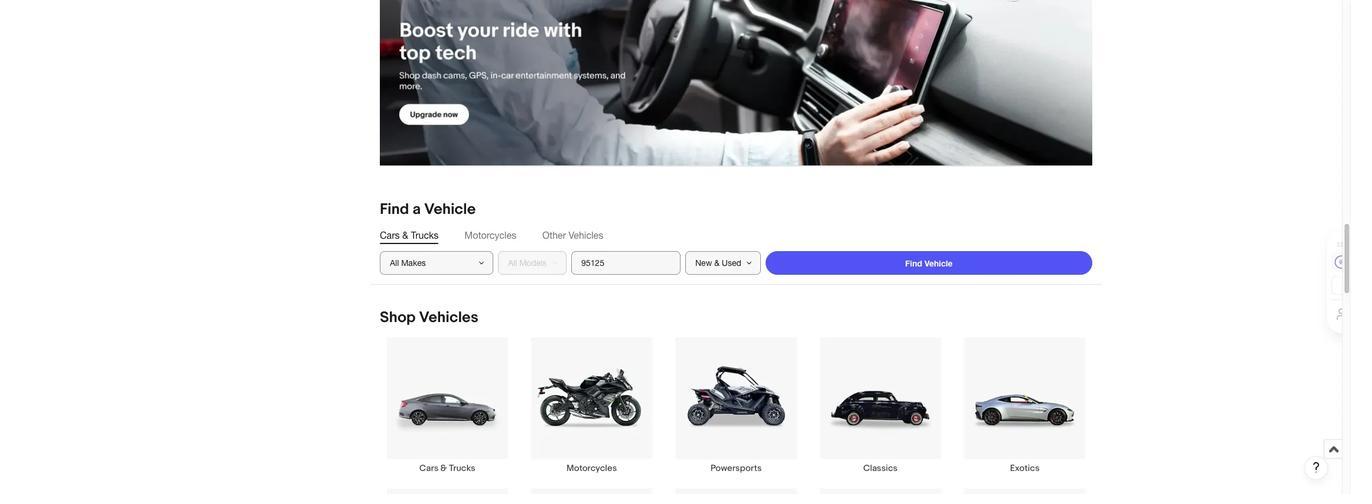 Task type: locate. For each thing, give the bounding box(es) containing it.
0 horizontal spatial vehicle
[[424, 201, 476, 219]]

1 vertical spatial motorcycles
[[567, 463, 617, 474]]

1 horizontal spatial find
[[906, 258, 923, 268]]

0 vertical spatial motorcycles
[[465, 230, 517, 241]]

vehicles right shop
[[419, 309, 479, 327]]

0 horizontal spatial motorcycles
[[465, 230, 517, 241]]

find vehicle
[[906, 258, 953, 268]]

1 vertical spatial cars & trucks
[[420, 463, 476, 474]]

1 vertical spatial trucks
[[449, 463, 476, 474]]

0 vertical spatial find
[[380, 201, 409, 219]]

0 horizontal spatial cars
[[380, 230, 400, 241]]

&
[[403, 230, 408, 241], [441, 463, 447, 474]]

1 horizontal spatial vehicles
[[569, 230, 604, 241]]

vehicle
[[424, 201, 476, 219], [925, 258, 953, 268]]

find inside find vehicle button
[[906, 258, 923, 268]]

trucks
[[411, 230, 439, 241], [449, 463, 476, 474]]

powersports
[[711, 463, 762, 474]]

motorcycles
[[465, 230, 517, 241], [567, 463, 617, 474]]

cars & trucks link
[[375, 337, 520, 474]]

shop vehicles
[[380, 309, 479, 327]]

0 vertical spatial cars & trucks
[[380, 230, 439, 241]]

1 horizontal spatial cars
[[420, 463, 439, 474]]

classics
[[864, 463, 898, 474]]

find a vehicle
[[380, 201, 476, 219]]

classics link
[[809, 337, 953, 474]]

0 vertical spatial vehicles
[[569, 230, 604, 241]]

1 horizontal spatial &
[[441, 463, 447, 474]]

exotics link
[[953, 337, 1098, 474]]

1 horizontal spatial motorcycles
[[567, 463, 617, 474]]

ZIP Code (Required) text field
[[572, 251, 681, 275]]

help, opens dialogs image
[[1311, 462, 1323, 474]]

None text field
[[380, 0, 1093, 166]]

a
[[413, 201, 421, 219]]

1 vertical spatial &
[[441, 463, 447, 474]]

0 vertical spatial cars
[[380, 230, 400, 241]]

0 vertical spatial vehicle
[[424, 201, 476, 219]]

cars
[[380, 230, 400, 241], [420, 463, 439, 474]]

1 vertical spatial vehicles
[[419, 309, 479, 327]]

1 vertical spatial find
[[906, 258, 923, 268]]

0 horizontal spatial &
[[403, 230, 408, 241]]

vehicles right other
[[569, 230, 604, 241]]

tab list
[[380, 229, 1093, 242]]

0 horizontal spatial find
[[380, 201, 409, 219]]

find vehicle button
[[766, 251, 1093, 275]]

0 vertical spatial trucks
[[411, 230, 439, 241]]

find
[[380, 201, 409, 219], [906, 258, 923, 268]]

0 vertical spatial &
[[403, 230, 408, 241]]

vehicles
[[569, 230, 604, 241], [419, 309, 479, 327]]

0 horizontal spatial vehicles
[[419, 309, 479, 327]]

cars & trucks
[[380, 230, 439, 241], [420, 463, 476, 474]]

other
[[543, 230, 566, 241]]

1 horizontal spatial vehicle
[[925, 258, 953, 268]]

vehicles for other vehicles
[[569, 230, 604, 241]]

1 vertical spatial vehicle
[[925, 258, 953, 268]]



Task type: vqa. For each thing, say whether or not it's contained in the screenshot.
ZIP Code (Required) "TEXT BOX" on the bottom of page
yes



Task type: describe. For each thing, give the bounding box(es) containing it.
motorcycles link
[[520, 337, 664, 474]]

vehicles for shop vehicles
[[419, 309, 479, 327]]

1 vertical spatial cars
[[420, 463, 439, 474]]

other vehicles
[[543, 230, 604, 241]]

find for find vehicle
[[906, 258, 923, 268]]

find for find a vehicle
[[380, 201, 409, 219]]

exotics
[[1011, 463, 1040, 474]]

shop
[[380, 309, 416, 327]]

0 horizontal spatial trucks
[[411, 230, 439, 241]]

vehicle inside button
[[925, 258, 953, 268]]

powersports link
[[664, 337, 809, 474]]

tab list containing cars & trucks
[[380, 229, 1093, 242]]

1 horizontal spatial trucks
[[449, 463, 476, 474]]

boost your ride with top tech image
[[380, 0, 1093, 166]]



